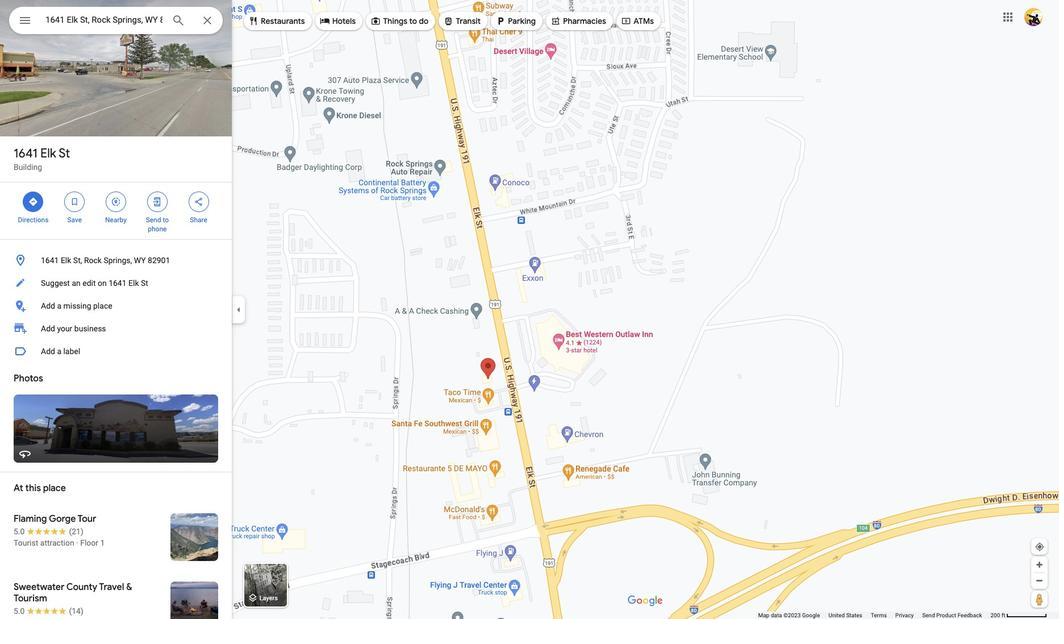 Task type: vqa. For each thing, say whether or not it's contained in the screenshot.
5 mi
no



Task type: describe. For each thing, give the bounding box(es) containing it.
 button
[[9, 7, 41, 36]]

tourist
[[14, 539, 38, 548]]

product
[[937, 612, 957, 619]]

a for missing
[[57, 301, 61, 310]]

springs,
[[104, 256, 132, 265]]

send product feedback button
[[923, 612, 983, 619]]

privacy button
[[896, 612, 914, 619]]

restaurants
[[261, 16, 305, 26]]

pharmacies
[[564, 16, 607, 26]]

save
[[67, 216, 82, 224]]

things
[[383, 16, 408, 26]]

tour
[[78, 514, 96, 525]]

hotels
[[332, 16, 356, 26]]

(21)
[[69, 527, 83, 536]]

at this place
[[14, 483, 66, 494]]

footer inside google maps element
[[759, 612, 991, 619]]

·
[[76, 539, 78, 548]]

county
[[66, 582, 97, 593]]

feedback
[[958, 612, 983, 619]]

terms button
[[872, 612, 888, 619]]

 things to do
[[371, 15, 429, 27]]

send for send to phone
[[146, 216, 161, 224]]

privacy
[[896, 612, 914, 619]]

building
[[14, 163, 42, 172]]

actions for 1641 elk st region
[[0, 183, 232, 239]]

states
[[847, 612, 863, 619]]

suggest an edit on 1641 elk st
[[41, 279, 148, 288]]


[[551, 15, 561, 27]]

st inside button
[[141, 279, 148, 288]]

united
[[829, 612, 846, 619]]

flaming gorge tour
[[14, 514, 96, 525]]

add a missing place
[[41, 301, 112, 310]]


[[18, 13, 32, 28]]

send product feedback
[[923, 612, 983, 619]]

photos
[[14, 373, 43, 384]]

attraction
[[40, 539, 74, 548]]

this
[[25, 483, 41, 494]]

1641 elk st, rock springs, wy 82901
[[41, 256, 170, 265]]

zoom in image
[[1036, 561, 1045, 569]]

add a label
[[41, 347, 80, 356]]

2 horizontal spatial 1641
[[109, 279, 127, 288]]

collapse side panel image
[[233, 303, 245, 316]]

200 ft
[[991, 612, 1006, 619]]

elk for st
[[40, 146, 56, 162]]

add for add a missing place
[[41, 301, 55, 310]]

elk for st,
[[61, 256, 71, 265]]

zoom out image
[[1036, 577, 1045, 585]]

on
[[98, 279, 107, 288]]

5.0 stars 21 reviews image
[[14, 526, 83, 537]]


[[622, 15, 632, 27]]

 parking
[[496, 15, 536, 27]]


[[496, 15, 506, 27]]

parking
[[508, 16, 536, 26]]

to inside send to phone
[[163, 216, 169, 224]]


[[69, 196, 80, 208]]

atms
[[634, 16, 654, 26]]

1641 for st
[[14, 146, 37, 162]]

tourism
[[14, 593, 47, 604]]

phone
[[148, 225, 167, 233]]

5.0 stars 14 reviews image
[[14, 606, 83, 617]]

add your business link
[[0, 317, 232, 340]]

rock
[[84, 256, 102, 265]]

nearby
[[105, 216, 127, 224]]


[[444, 15, 454, 27]]

map
[[759, 612, 770, 619]]

2 vertical spatial elk
[[129, 279, 139, 288]]

united states
[[829, 612, 863, 619]]

82901
[[148, 256, 170, 265]]

1641 elk st main content
[[0, 0, 232, 619]]



Task type: locate. For each thing, give the bounding box(es) containing it.
5.0 up tourist
[[14, 527, 25, 536]]

1 5.0 from the top
[[14, 527, 25, 536]]

ft
[[1002, 612, 1006, 619]]


[[152, 196, 163, 208]]

 atms
[[622, 15, 654, 27]]

0 vertical spatial to
[[410, 16, 417, 26]]


[[194, 196, 204, 208]]

show street view coverage image
[[1032, 591, 1049, 608]]

1 vertical spatial a
[[57, 347, 61, 356]]

do
[[419, 16, 429, 26]]

0 vertical spatial elk
[[40, 146, 56, 162]]

1 vertical spatial 1641
[[41, 256, 59, 265]]

200
[[991, 612, 1001, 619]]

1 vertical spatial elk
[[61, 256, 71, 265]]

1 a from the top
[[57, 301, 61, 310]]

1641 right 'on'
[[109, 279, 127, 288]]

1 add from the top
[[41, 301, 55, 310]]

google account: ben nelson  
(ben.nelson1980@gmail.com) image
[[1025, 8, 1043, 26]]

1 vertical spatial to
[[163, 216, 169, 224]]

add
[[41, 301, 55, 310], [41, 324, 55, 333], [41, 347, 55, 356]]

©2023
[[784, 612, 801, 619]]

 pharmacies
[[551, 15, 607, 27]]

3 add from the top
[[41, 347, 55, 356]]

st,
[[73, 256, 82, 265]]

0 horizontal spatial send
[[146, 216, 161, 224]]

 restaurants
[[249, 15, 305, 27]]

1 horizontal spatial elk
[[61, 256, 71, 265]]

0 horizontal spatial st
[[59, 146, 70, 162]]

1641 Elk St, Rock Springs, WY 82901 field
[[9, 7, 223, 34]]

footer
[[759, 612, 991, 619]]

&
[[126, 582, 132, 593]]

0 horizontal spatial place
[[43, 483, 66, 494]]

floor
[[80, 539, 98, 548]]

1 vertical spatial add
[[41, 324, 55, 333]]

tourist attraction · floor 1
[[14, 539, 105, 548]]

2 add from the top
[[41, 324, 55, 333]]

suggest
[[41, 279, 70, 288]]

5.0 down tourism
[[14, 607, 25, 616]]

st down the wy
[[141, 279, 148, 288]]

google
[[803, 612, 821, 619]]

(14)
[[69, 607, 83, 616]]


[[320, 15, 330, 27]]

1 horizontal spatial place
[[93, 301, 112, 310]]

0 horizontal spatial elk
[[40, 146, 56, 162]]

5.0 for sweetwater county travel & tourism
[[14, 607, 25, 616]]

elk inside the 1641 elk st building
[[40, 146, 56, 162]]

1 horizontal spatial to
[[410, 16, 417, 26]]

show your location image
[[1036, 542, 1046, 552]]

place right this
[[43, 483, 66, 494]]

elk
[[40, 146, 56, 162], [61, 256, 71, 265], [129, 279, 139, 288]]

an
[[72, 279, 81, 288]]

send for send product feedback
[[923, 612, 936, 619]]

200 ft button
[[991, 612, 1048, 619]]

0 vertical spatial st
[[59, 146, 70, 162]]

add a missing place button
[[0, 295, 232, 317]]

add inside add a label button
[[41, 347, 55, 356]]

5.0 inside 5.0 stars 14 reviews image
[[14, 607, 25, 616]]

sweetwater county travel & tourism
[[14, 582, 132, 604]]

2 5.0 from the top
[[14, 607, 25, 616]]

1641 inside the 1641 elk st building
[[14, 146, 37, 162]]

0 vertical spatial a
[[57, 301, 61, 310]]

a left missing
[[57, 301, 61, 310]]

send inside send product feedback 'button'
[[923, 612, 936, 619]]

map data ©2023 google
[[759, 612, 821, 619]]

wy
[[134, 256, 146, 265]]

1641
[[14, 146, 37, 162], [41, 256, 59, 265], [109, 279, 127, 288]]

elk up the building
[[40, 146, 56, 162]]

add a label button
[[0, 340, 232, 363]]


[[249, 15, 259, 27]]

send inside send to phone
[[146, 216, 161, 224]]

place inside button
[[93, 301, 112, 310]]

to inside  things to do
[[410, 16, 417, 26]]

add left the your
[[41, 324, 55, 333]]

1641 for st,
[[41, 256, 59, 265]]

1
[[100, 539, 105, 548]]

data
[[771, 612, 783, 619]]

a left label
[[57, 347, 61, 356]]

flaming
[[14, 514, 47, 525]]

0 vertical spatial 5.0
[[14, 527, 25, 536]]

share
[[190, 216, 207, 224]]

google maps element
[[0, 0, 1060, 619]]

2 a from the top
[[57, 347, 61, 356]]

5.0
[[14, 527, 25, 536], [14, 607, 25, 616]]

add for add your business
[[41, 324, 55, 333]]

edit
[[83, 279, 96, 288]]


[[111, 196, 121, 208]]

1641 up suggest
[[41, 256, 59, 265]]

0 vertical spatial place
[[93, 301, 112, 310]]

elk left st,
[[61, 256, 71, 265]]

gorge
[[49, 514, 76, 525]]


[[28, 196, 38, 208]]

st up 
[[59, 146, 70, 162]]

send left product
[[923, 612, 936, 619]]

0 horizontal spatial to
[[163, 216, 169, 224]]

1 horizontal spatial 1641
[[41, 256, 59, 265]]

send up phone
[[146, 216, 161, 224]]

1 vertical spatial place
[[43, 483, 66, 494]]

0 vertical spatial send
[[146, 216, 161, 224]]

1 horizontal spatial st
[[141, 279, 148, 288]]

add for add a label
[[41, 347, 55, 356]]

1641 elk st building
[[14, 146, 70, 172]]

 hotels
[[320, 15, 356, 27]]

0 vertical spatial 1641
[[14, 146, 37, 162]]

to up phone
[[163, 216, 169, 224]]

st
[[59, 146, 70, 162], [141, 279, 148, 288]]

to
[[410, 16, 417, 26], [163, 216, 169, 224]]

label
[[63, 347, 80, 356]]

your
[[57, 324, 72, 333]]

add left label
[[41, 347, 55, 356]]

2 vertical spatial 1641
[[109, 279, 127, 288]]

travel
[[99, 582, 124, 593]]

2 horizontal spatial elk
[[129, 279, 139, 288]]

add your business
[[41, 324, 106, 333]]

suggest an edit on 1641 elk st button
[[0, 272, 232, 295]]

elk down the wy
[[129, 279, 139, 288]]

1641 up the building
[[14, 146, 37, 162]]

a for label
[[57, 347, 61, 356]]

 transit
[[444, 15, 481, 27]]

1 vertical spatial 5.0
[[14, 607, 25, 616]]

directions
[[18, 216, 49, 224]]

footer containing map data ©2023 google
[[759, 612, 991, 619]]

united states button
[[829, 612, 863, 619]]

0 horizontal spatial 1641
[[14, 146, 37, 162]]

none field inside '1641 elk st, rock springs, wy 82901' field
[[45, 13, 163, 27]]


[[371, 15, 381, 27]]

1 vertical spatial send
[[923, 612, 936, 619]]

2 vertical spatial add
[[41, 347, 55, 356]]

send to phone
[[146, 216, 169, 233]]

business
[[74, 324, 106, 333]]

a
[[57, 301, 61, 310], [57, 347, 61, 356]]

at
[[14, 483, 23, 494]]

place down 'on'
[[93, 301, 112, 310]]

None field
[[45, 13, 163, 27]]

1 horizontal spatial send
[[923, 612, 936, 619]]

missing
[[63, 301, 91, 310]]

add inside add your business link
[[41, 324, 55, 333]]

5.0 for flaming gorge tour
[[14, 527, 25, 536]]

layers
[[260, 595, 278, 602]]

add inside add a missing place button
[[41, 301, 55, 310]]

5.0 inside 5.0 stars 21 reviews image
[[14, 527, 25, 536]]

1 vertical spatial st
[[141, 279, 148, 288]]

 search field
[[9, 7, 223, 36]]

add down suggest
[[41, 301, 55, 310]]

0 vertical spatial add
[[41, 301, 55, 310]]

st inside the 1641 elk st building
[[59, 146, 70, 162]]

terms
[[872, 612, 888, 619]]

to left the do
[[410, 16, 417, 26]]

sweetwater
[[14, 582, 64, 593]]

place
[[93, 301, 112, 310], [43, 483, 66, 494]]



